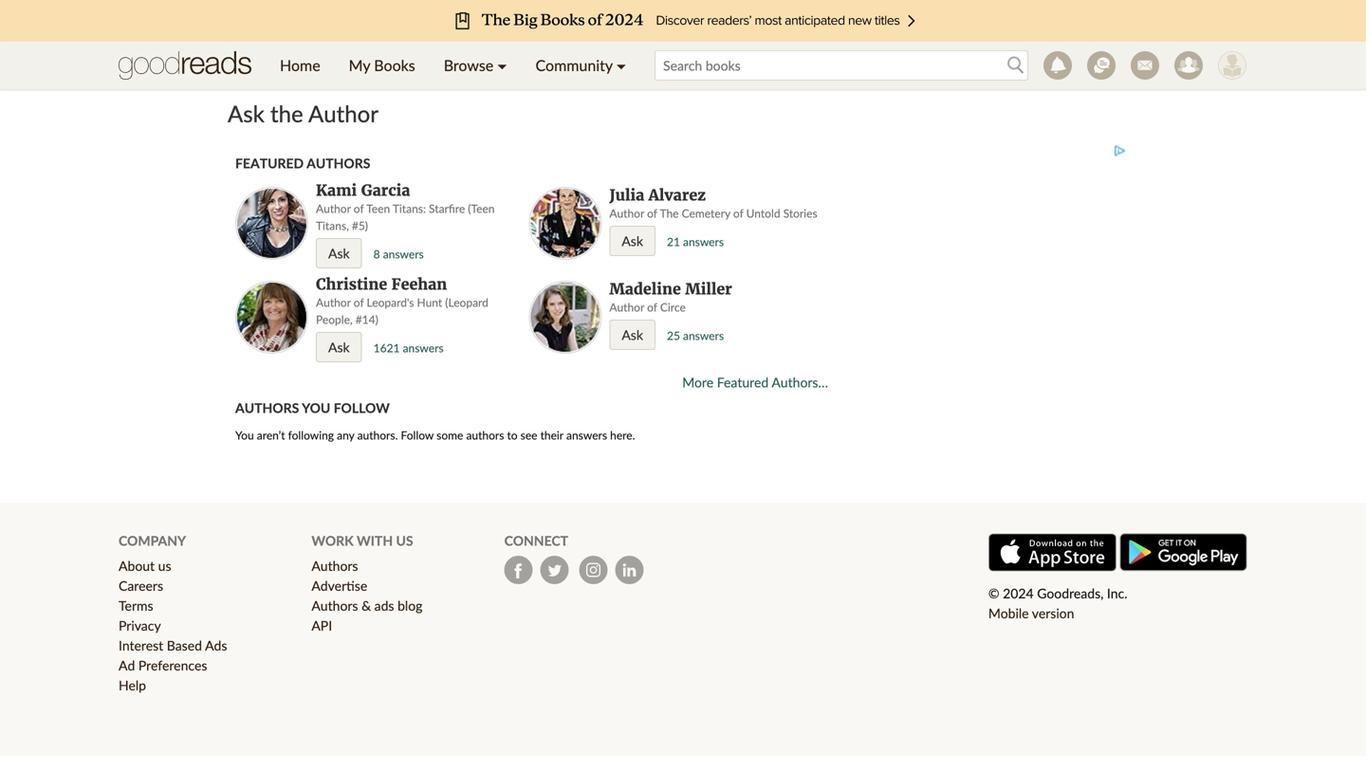 Task type: locate. For each thing, give the bounding box(es) containing it.
christine feehan image
[[235, 281, 308, 354]]

of left the
[[647, 206, 657, 220]]

▾ inside popup button
[[617, 56, 626, 74]]

0 vertical spatial follow
[[334, 400, 390, 416]]

follow left 'some'
[[401, 429, 434, 442]]

of up #14) on the top of page
[[354, 296, 364, 309]]

ask link
[[610, 226, 656, 256], [316, 238, 362, 269], [610, 320, 656, 350], [316, 332, 362, 363]]

you inside the more featured authors… authors you follow
[[302, 400, 331, 416]]

answers right their on the left
[[566, 429, 607, 442]]

of inside the christine feehan author of leopard's hunt (leopard people, #14)
[[354, 296, 364, 309]]

untold
[[746, 206, 781, 220]]

home
[[280, 56, 320, 74]]

ask link left 25
[[610, 320, 656, 350]]

1 vertical spatial us
[[158, 558, 171, 574]]

madeline
[[610, 280, 681, 299]]

starfire
[[429, 202, 465, 215]]

more featured authors… link
[[682, 374, 828, 391]]

ask for the ask link associated with madeline
[[622, 327, 643, 343]]

1 horizontal spatial us
[[396, 533, 413, 549]]

authors
[[466, 429, 504, 442]]

21
[[667, 235, 680, 248]]

answers for feehan
[[403, 341, 444, 355]]

ask link down people,
[[316, 332, 362, 363]]

see
[[521, 429, 538, 442]]

miller
[[685, 280, 732, 299]]

browse ▾ button
[[430, 42, 521, 89]]

you aren't following any authors. follow some authors to see their answers here.
[[235, 429, 635, 442]]

ask link for kami
[[316, 238, 362, 269]]

authors link
[[312, 558, 358, 574]]

inbox image
[[1131, 51, 1160, 80]]

help link
[[119, 678, 146, 694]]

us
[[396, 533, 413, 549], [158, 558, 171, 574]]

ask left 25
[[622, 327, 643, 343]]

1621
[[374, 341, 400, 355]]

author for kami garcia author of teen titans: starfire (teen titans, #5)
[[316, 202, 351, 215]]

author up people,
[[316, 296, 351, 309]]

ask down titans,
[[328, 245, 350, 262]]

madeline miller author of circe
[[610, 280, 732, 314]]

browse
[[444, 56, 494, 74]]

browse ▾
[[444, 56, 507, 74]]

1 ▾ from the left
[[498, 56, 507, 74]]

titans,
[[316, 219, 349, 233]]

author down the my
[[308, 100, 379, 127]]

of for christine feehan
[[354, 296, 364, 309]]

following
[[288, 429, 334, 442]]

work with us authors advertise authors & ads blog api
[[312, 533, 423, 634]]

answers right 1621
[[403, 341, 444, 355]]

▾ right community
[[617, 56, 626, 74]]

you
[[302, 400, 331, 416], [235, 429, 254, 442]]

terms
[[119, 598, 153, 614]]

community ▾ button
[[521, 42, 641, 89]]

featured right "more"
[[717, 374, 769, 391]]

▾ for community ▾
[[617, 56, 626, 74]]

Search books text field
[[655, 50, 1029, 81]]

careers
[[119, 578, 163, 594]]

authors…
[[772, 374, 828, 391]]

ask left 21
[[622, 233, 643, 249]]

any
[[337, 429, 354, 442]]

ask link left 21
[[610, 226, 656, 256]]

author for madeline miller author of circe
[[610, 300, 644, 314]]

us inside company about us careers terms privacy interest based ads ad preferences help
[[158, 558, 171, 574]]

8 answers
[[374, 247, 424, 261]]

us right 'about'
[[158, 558, 171, 574]]

1 horizontal spatial follow
[[401, 429, 434, 442]]

0 horizontal spatial ▾
[[498, 56, 507, 74]]

ask the author
[[228, 100, 379, 127]]

follow up authors.
[[334, 400, 390, 416]]

0 horizontal spatial featured
[[235, 155, 304, 171]]

follow for authors.
[[401, 429, 434, 442]]

us inside work with us authors advertise authors & ads blog api
[[396, 533, 413, 549]]

ask down people,
[[328, 339, 350, 355]]

#5)
[[352, 219, 368, 233]]

2024
[[1003, 585, 1034, 602]]

christine
[[316, 275, 387, 294]]

authors
[[307, 155, 370, 171], [235, 400, 299, 416], [312, 558, 358, 574], [312, 598, 358, 614]]

authors up advertise
[[312, 558, 358, 574]]

authors up the aren't
[[235, 400, 299, 416]]

menu containing home
[[266, 42, 641, 89]]

to
[[507, 429, 518, 442]]

1 vertical spatial you
[[235, 429, 254, 442]]

author down madeline
[[610, 300, 644, 314]]

of left "untold"
[[733, 206, 744, 220]]

julia alvarez image
[[529, 187, 602, 260]]

ask link down titans,
[[316, 238, 362, 269]]

follow
[[334, 400, 390, 416], [401, 429, 434, 442]]

author inside julia alvarez author of the cemetery of untold stories
[[610, 206, 644, 220]]

ads
[[205, 638, 227, 654]]

author inside 'madeline miller author of circe'
[[610, 300, 644, 314]]

hunt
[[417, 296, 442, 309]]

home link
[[266, 42, 335, 89]]

answers right 8
[[383, 247, 424, 261]]

author
[[308, 100, 379, 127], [316, 202, 351, 215], [610, 206, 644, 220], [316, 296, 351, 309], [610, 300, 644, 314]]

25 answers link
[[667, 329, 724, 342]]

featured authors
[[235, 155, 370, 171]]

0 vertical spatial you
[[302, 400, 331, 416]]

alvarez
[[649, 186, 706, 205]]

of inside "kami garcia author of teen titans: starfire (teen titans, #5)"
[[354, 202, 364, 215]]

my books link
[[335, 42, 430, 89]]

featured down the
[[235, 155, 304, 171]]

download app for ios image
[[989, 534, 1117, 572]]

ask
[[228, 100, 265, 127], [622, 233, 643, 249], [328, 245, 350, 262], [622, 327, 643, 343], [328, 339, 350, 355]]

john smith image
[[1218, 51, 1247, 80]]

interest based ads link
[[119, 638, 227, 654]]

answers right 25
[[683, 329, 724, 342]]

ask link for madeline
[[610, 320, 656, 350]]

us for with
[[396, 533, 413, 549]]

1 horizontal spatial you
[[302, 400, 331, 416]]

advertisement element
[[845, 144, 1130, 381]]

author up titans,
[[316, 202, 351, 215]]

answers down cemetery
[[683, 235, 724, 248]]

0 horizontal spatial follow
[[334, 400, 390, 416]]

of down madeline
[[647, 300, 657, 314]]

▾ right browse
[[498, 56, 507, 74]]

▾ inside popup button
[[498, 56, 507, 74]]

of up #5)
[[354, 202, 364, 215]]

community ▾
[[536, 56, 626, 74]]

notifications image
[[1044, 51, 1072, 80]]

of inside 'madeline miller author of circe'
[[647, 300, 657, 314]]

ask for kami's the ask link
[[328, 245, 350, 262]]

you left the aren't
[[235, 429, 254, 442]]

kami garcia author of teen titans: starfire (teen titans, #5)
[[316, 181, 495, 233]]

author for ask the author
[[308, 100, 379, 127]]

1 vertical spatial featured
[[717, 374, 769, 391]]

you up following
[[302, 400, 331, 416]]

0 vertical spatial us
[[396, 533, 413, 549]]

of
[[354, 202, 364, 215], [647, 206, 657, 220], [733, 206, 744, 220], [354, 296, 364, 309], [647, 300, 657, 314]]

1 horizontal spatial ▾
[[617, 56, 626, 74]]

1 horizontal spatial featured
[[717, 374, 769, 391]]

author inside "kami garcia author of teen titans: starfire (teen titans, #5)"
[[316, 202, 351, 215]]

25 answers
[[667, 329, 724, 342]]

ask left the
[[228, 100, 265, 127]]

authors & ads blog link
[[312, 598, 423, 614]]

0 horizontal spatial you
[[235, 429, 254, 442]]

us right the with
[[396, 533, 413, 549]]

#14)
[[356, 313, 378, 327]]

&
[[362, 598, 371, 614]]

2 ▾ from the left
[[617, 56, 626, 74]]

connect
[[504, 533, 568, 549]]

menu
[[266, 42, 641, 89]]

based
[[167, 638, 202, 654]]

goodreads on linkedin image
[[616, 556, 644, 585]]

0 horizontal spatial us
[[158, 558, 171, 574]]

ask for the ask link related to christine
[[328, 339, 350, 355]]

author inside the christine feehan author of leopard's hunt (leopard people, #14)
[[316, 296, 351, 309]]

here.
[[610, 429, 635, 442]]

1 vertical spatial follow
[[401, 429, 434, 442]]

author down julia
[[610, 206, 644, 220]]

follow inside the more featured authors… authors you follow
[[334, 400, 390, 416]]

goodreads on twitter image
[[541, 556, 569, 585]]



Task type: vqa. For each thing, say whether or not it's contained in the screenshot.
third 4 and a half stars 'IMAGE'
no



Task type: describe. For each thing, give the bounding box(es) containing it.
(leopard
[[445, 296, 489, 309]]

authors down advertise link
[[312, 598, 358, 614]]

privacy link
[[119, 618, 161, 634]]

25
[[667, 329, 680, 342]]

julia alvarez link
[[610, 186, 706, 205]]

ask for ask the author
[[228, 100, 265, 127]]

julia
[[610, 186, 644, 205]]

people,
[[316, 313, 353, 327]]

advertise link
[[312, 578, 367, 594]]

careers link
[[119, 578, 163, 594]]

8
[[374, 247, 380, 261]]

my books
[[349, 56, 415, 74]]

8 answers link
[[374, 247, 424, 261]]

terms link
[[119, 598, 153, 614]]

garcia
[[361, 181, 410, 200]]

aren't
[[257, 429, 285, 442]]

their
[[540, 429, 564, 442]]

(teen
[[468, 202, 495, 215]]

leopard's
[[367, 296, 414, 309]]

ad
[[119, 658, 135, 674]]

the
[[270, 100, 303, 127]]

answers for garcia
[[383, 247, 424, 261]]

answers for alvarez
[[683, 235, 724, 248]]

my group discussions image
[[1087, 51, 1116, 80]]

madeline miller link
[[610, 280, 732, 299]]

ask link for christine
[[316, 332, 362, 363]]

books
[[374, 56, 415, 74]]

authors inside the more featured authors… authors you follow
[[235, 400, 299, 416]]

madeline miller image
[[529, 281, 602, 354]]

advertise
[[312, 578, 367, 594]]

goodreads,
[[1037, 585, 1104, 602]]

some
[[437, 429, 463, 442]]

goodreads on facebook image
[[504, 556, 533, 585]]

titans:
[[393, 202, 426, 215]]

kami garcia link
[[316, 181, 410, 200]]

julia alvarez author of the cemetery of untold stories
[[610, 186, 818, 220]]

community
[[536, 56, 613, 74]]

author for christine feehan author of leopard's hunt (leopard people, #14)
[[316, 296, 351, 309]]

authors.
[[357, 429, 398, 442]]

inc.
[[1107, 585, 1128, 602]]

christine feehan link
[[316, 275, 447, 294]]

ask link for julia
[[610, 226, 656, 256]]

goodreads on instagram image
[[580, 556, 608, 585]]

interest
[[119, 638, 163, 654]]

my
[[349, 56, 370, 74]]

help
[[119, 678, 146, 694]]

the
[[660, 206, 679, 220]]

follow for you
[[334, 400, 390, 416]]

christine feehan author of leopard's hunt (leopard people, #14)
[[316, 275, 489, 327]]

© 2024 goodreads, inc. mobile version
[[989, 585, 1128, 622]]

stories
[[783, 206, 818, 220]]

of for julia alvarez
[[647, 206, 657, 220]]

21 answers
[[667, 235, 724, 248]]

company about us careers terms privacy interest based ads ad preferences help
[[119, 533, 227, 694]]

21 answers link
[[667, 235, 724, 248]]

api
[[312, 618, 332, 634]]

about us link
[[119, 558, 171, 574]]

kami
[[316, 181, 357, 200]]

privacy
[[119, 618, 161, 634]]

about
[[119, 558, 155, 574]]

teen
[[366, 202, 390, 215]]

answers for miller
[[683, 329, 724, 342]]

▾ for browse ▾
[[498, 56, 507, 74]]

with
[[357, 533, 393, 549]]

more
[[682, 374, 714, 391]]

api link
[[312, 618, 332, 634]]

featured inside the more featured authors… authors you follow
[[717, 374, 769, 391]]

1621 answers
[[374, 341, 444, 355]]

ad preferences link
[[119, 658, 207, 674]]

Search for books to add to your shelves search field
[[655, 50, 1029, 81]]

0 vertical spatial featured
[[235, 155, 304, 171]]

authors up kami
[[307, 155, 370, 171]]

circe
[[660, 300, 686, 314]]

version
[[1032, 605, 1075, 622]]

more featured authors… authors you follow
[[235, 374, 828, 416]]

friend requests image
[[1175, 51, 1203, 80]]

author for julia alvarez author of the cemetery of untold stories
[[610, 206, 644, 220]]

cemetery
[[682, 206, 731, 220]]

download app for android image
[[1120, 533, 1248, 572]]

kami garcia image
[[235, 187, 308, 260]]

preferences
[[138, 658, 207, 674]]

mobile
[[989, 605, 1029, 622]]

ask for julia the ask link
[[622, 233, 643, 249]]

©
[[989, 585, 1000, 602]]

of for madeline miller
[[647, 300, 657, 314]]

blog
[[398, 598, 423, 614]]

1621 answers link
[[374, 341, 444, 355]]

of for kami garcia
[[354, 202, 364, 215]]

us for about
[[158, 558, 171, 574]]

feehan
[[392, 275, 447, 294]]

company
[[119, 533, 186, 549]]



